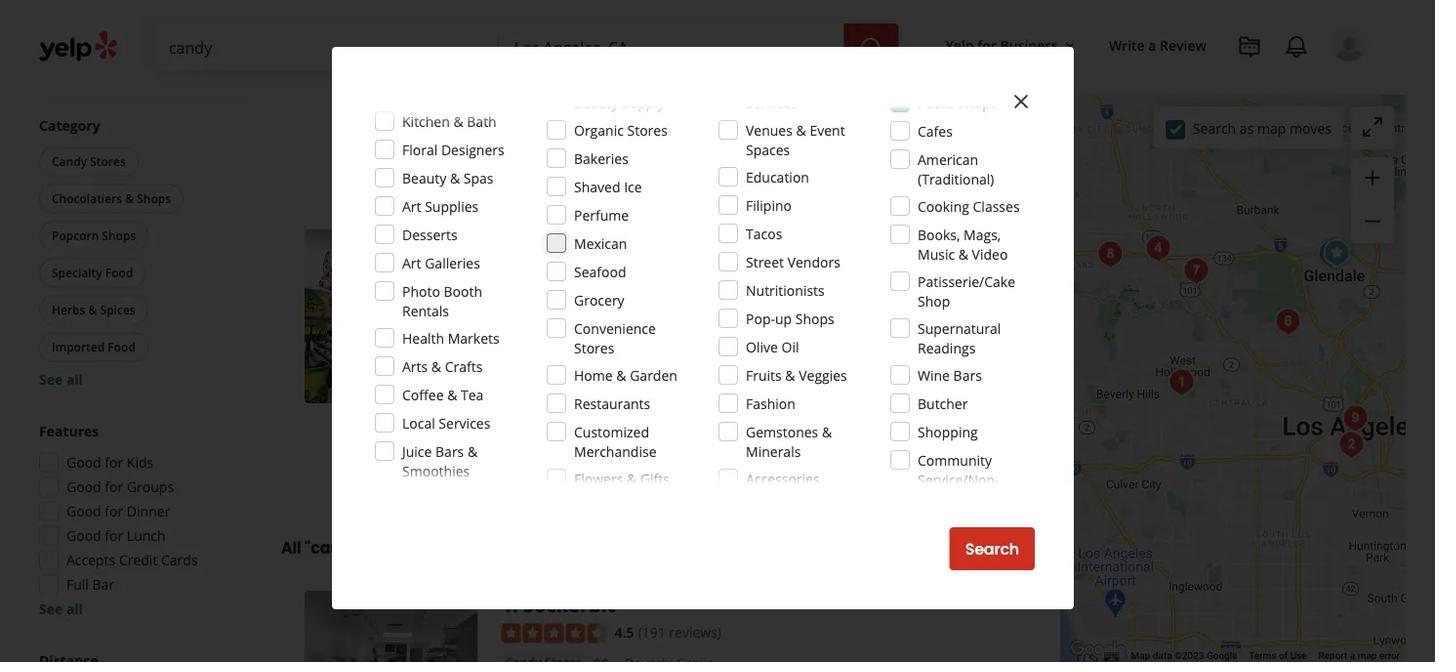 Task type: describe. For each thing, give the bounding box(es) containing it.
4.5 star rating image for (191 reviews)
[[502, 624, 607, 643]]

16 chevron down v2 image
[[1063, 38, 1078, 53]]

good for good for dinner
[[66, 502, 101, 521]]

juice
[[402, 442, 432, 461]]

vendors
[[788, 253, 841, 271]]

in right walk
[[702, 380, 714, 399]]

dogs allowed
[[66, 39, 153, 58]]

2 pickup from the top
[[737, 466, 775, 482]]

candy stores for candy stores button to the top
[[52, 153, 126, 169]]

flavor.
[[540, 86, 580, 104]]

filipino
[[746, 196, 792, 214]]

boutique
[[521, 36, 580, 54]]

(191 reviews) link
[[638, 621, 722, 642]]

cocoa & candy image
[[1139, 229, 1178, 268]]

spices
[[100, 302, 135, 318]]

taffy
[[786, 400, 815, 418]]

giving
[[761, 66, 798, 85]]

food inside food delivery services
[[746, 74, 778, 92]]

wine
[[918, 366, 950, 384]]

venues & event spaces
[[746, 121, 846, 159]]

lady
[[756, 400, 783, 418]]

4.5 link for (191
[[615, 621, 634, 642]]

local
[[402, 414, 435, 432]]

website for "flavor factory candy prides it self in giving candy the perfect extra blend of flavor. whether that means mixing candy with spices, chili and chamoy or what we like to call "our…"
[[918, 150, 980, 172]]

see all button for category
[[39, 370, 83, 389]]

candy down category
[[52, 153, 87, 169]]

food for imported food
[[108, 339, 136, 355]]

16 checkmark v2 image
[[665, 466, 680, 481]]

1 curbside pickup from the top
[[684, 152, 775, 168]]

sockerbit image
[[1163, 363, 1202, 402]]

flavor factory candy image
[[305, 0, 478, 89]]

photo
[[402, 282, 440, 300]]

visit.
[[609, 380, 638, 399]]

patisserie/cake
[[918, 272, 1016, 291]]

more for and
[[731, 419, 767, 438]]

& up self on the top right of page
[[717, 36, 727, 54]]

stores inside convenience stores
[[574, 338, 615, 357]]

nutritionists
[[746, 281, 825, 299]]

group containing category
[[35, 116, 242, 389]]

projects image
[[1239, 35, 1262, 59]]

& for beauty & spas
[[450, 169, 460, 187]]

view for salt
[[877, 464, 914, 486]]

patisserie/cake shop
[[918, 272, 1016, 310]]

slideshow element for "flavor factory candy prides it self in giving candy the perfect extra blend of flavor. whether that means mixing candy with spices, chili and chamoy or what we like to call "our…"
[[305, 0, 478, 89]]

view website for "fun place to visit. you walk in and your just overwhelmed. luckily i didn't go in hungry lol. they have banana lady taffy and salt water taffy.... my favorite but i passed it by. we…"
[[877, 464, 980, 486]]

zoom in image
[[1362, 166, 1385, 189]]

candy up candy stores link
[[502, 230, 562, 257]]

0 vertical spatial candy
[[802, 66, 839, 85]]

kitchen & bath
[[402, 112, 497, 130]]

map for moves
[[1258, 119, 1287, 137]]

0 horizontal spatial and
[[717, 380, 742, 399]]

1 pm from the top
[[605, 8, 625, 27]]

stores up chocolatiers & shops
[[90, 153, 126, 169]]

1 horizontal spatial of
[[1280, 650, 1289, 662]]

to inside "fun place to visit. you walk in and your just overwhelmed. luckily i didn't go in hungry lol. they have banana lady taffy and salt water taffy.... my favorite but i passed it by. we…"
[[593, 380, 606, 399]]

chili
[[882, 86, 907, 104]]

in left los
[[427, 537, 442, 559]]

good for dinner
[[66, 502, 170, 521]]

shops down "blend"
[[958, 93, 998, 112]]

prides
[[664, 66, 704, 85]]

search image
[[860, 36, 884, 60]]

all for category
[[66, 370, 83, 389]]

for for kids
[[105, 453, 123, 472]]

for for lunch
[[105, 527, 123, 545]]

& for venues & event spaces
[[797, 121, 807, 139]]

(239 reviews)
[[638, 262, 722, 280]]

books,
[[918, 225, 961, 244]]

it inside '"flavor factory candy prides it self in giving candy the perfect extra blend of flavor. whether that means mixing candy with spices, chili and chamoy or what we like to call "our…"'
[[708, 66, 716, 85]]

16 boutique v2 image
[[502, 38, 517, 53]]

candy right booth
[[506, 293, 542, 309]]

reviews) for (239 reviews)
[[669, 262, 722, 280]]

stores down "supply"
[[628, 121, 668, 139]]

next image
[[447, 305, 471, 328]]

report
[[1319, 650, 1348, 662]]

takeout for until 9:00 pm
[[603, 152, 649, 168]]

services inside food delivery services
[[746, 93, 798, 112]]

minerals
[[746, 442, 801, 461]]

owned for prides
[[670, 36, 713, 54]]

& up the overwhelmed.
[[842, 350, 852, 369]]

0 vertical spatial candy stores button
[[39, 147, 139, 176]]

groups
[[127, 478, 174, 496]]

previous image
[[313, 305, 336, 328]]

search for search
[[966, 538, 1020, 560]]

means
[[671, 86, 714, 104]]

keyboard shortcuts image
[[1104, 652, 1120, 662]]

favorite
[[523, 419, 572, 438]]

garden
[[630, 366, 678, 384]]

search dialog
[[0, 0, 1436, 662]]

review
[[1161, 36, 1207, 54]]

view website for "flavor factory candy prides it self in giving candy the perfect extra blend of flavor. whether that means mixing candy with spices, chili and chamoy or what we like to call "our…"
[[877, 150, 980, 172]]

see for category
[[39, 370, 63, 389]]

chocolatiers & shops
[[52, 190, 171, 207]]

accepts credit cards
[[66, 551, 198, 570]]

mags,
[[964, 225, 1002, 244]]

1 vertical spatial candy
[[764, 86, 802, 104]]

use
[[1291, 650, 1308, 662]]

locally owned & operated
[[623, 36, 789, 54]]

pasta shops
[[918, 93, 998, 112]]

and for spices,
[[911, 86, 935, 104]]

herbs & spices button
[[39, 295, 148, 325]]

art supplies
[[402, 197, 479, 215]]

& for cosmetics & beauty supply
[[643, 74, 653, 92]]

1 horizontal spatial i
[[946, 380, 950, 399]]

.
[[513, 591, 519, 618]]

0 vertical spatial takeout
[[110, 63, 161, 82]]

like
[[598, 105, 619, 124]]

to inside '"flavor factory candy prides it self in giving candy the perfect extra blend of flavor. whether that means mixing candy with spices, chili and chamoy or what we like to call "our…"'
[[623, 105, 636, 124]]

angeles,
[[474, 537, 542, 559]]

service/non-
[[918, 470, 1000, 489]]

4.5 for (191 reviews)
[[615, 623, 634, 642]]

call
[[640, 105, 661, 124]]

shops inside button
[[102, 228, 136, 244]]

1 pickup from the top
[[737, 152, 775, 168]]

report a map error link
[[1319, 650, 1401, 662]]

1 until from the top
[[542, 8, 571, 27]]

imported food button
[[39, 333, 148, 362]]

supply
[[622, 93, 665, 112]]

seafood
[[574, 262, 627, 281]]

search as map moves
[[1194, 119, 1332, 137]]

notifications image
[[1286, 35, 1309, 59]]

& inside juice bars & smoothies
[[468, 442, 478, 461]]

candy stores link
[[502, 292, 586, 311]]

pasta
[[918, 93, 955, 112]]

expand map image
[[1362, 115, 1385, 139]]

stores up until 6:00 pm
[[545, 293, 582, 309]]

passed
[[608, 419, 653, 438]]

it inside "fun place to visit. you walk in and your just overwhelmed. luckily i didn't go in hungry lol. they have banana lady taffy and salt water taffy.... my favorite but i passed it by. we…"
[[657, 419, 665, 438]]

restaurants
[[574, 394, 651, 413]]

herbs
[[52, 302, 85, 318]]

women-owned & operated
[[521, 350, 694, 369]]

outdoor seating
[[66, 15, 171, 33]]

self
[[720, 66, 742, 85]]

gemstones
[[746, 422, 819, 441]]

seating
[[124, 15, 171, 33]]

or
[[523, 105, 537, 124]]

markets
[[448, 329, 500, 347]]

customized merchandise
[[574, 422, 657, 461]]

write
[[1110, 36, 1146, 54]]

popcorn shops button
[[39, 221, 149, 251]]

what
[[541, 105, 572, 124]]

0 horizontal spatial owned
[[575, 350, 619, 369]]

and for lady
[[818, 400, 843, 418]]

with
[[805, 86, 833, 104]]

"flavor factory candy prides it self in giving candy the perfect extra blend of flavor. whether that means mixing candy with spices, chili and chamoy or what we like to call "our…"
[[523, 66, 989, 124]]

taffy....
[[912, 400, 955, 418]]

women-
[[521, 350, 575, 369]]

up
[[776, 309, 792, 328]]

walk
[[669, 380, 698, 399]]

& for arts & crafts
[[432, 357, 442, 376]]

map for error
[[1358, 650, 1378, 662]]

1
[[502, 591, 513, 618]]

candy inside '"flavor factory candy prides it self in giving candy the perfect extra blend of flavor. whether that means mixing candy with spices, chili and chamoy or what we like to call "our…"'
[[621, 66, 661, 85]]

candy stores for rightmost candy stores button
[[506, 293, 582, 309]]

"flavor
[[523, 66, 567, 85]]

books, mags, music & video
[[918, 225, 1008, 263]]

write a review
[[1110, 36, 1207, 54]]

terms
[[1250, 650, 1277, 662]]

view website link for "fun place to visit. you walk in and your just overwhelmed. luckily i didn't go in hungry lol. they have banana lady taffy and salt water taffy.... my favorite but i passed it by. we…"
[[859, 453, 999, 496]]

pop-
[[746, 309, 776, 328]]

art galleries
[[402, 253, 480, 272]]

more link for giving
[[711, 105, 747, 124]]

imported food
[[52, 339, 136, 355]]

1 vertical spatial delivery
[[521, 152, 568, 168]]

art for art supplies
[[402, 197, 422, 215]]

for for groups
[[105, 478, 123, 496]]

salt
[[846, 400, 869, 418]]

community
[[918, 451, 993, 469]]

2 until from the top
[[542, 323, 571, 341]]

rentals
[[402, 301, 449, 320]]

bakeries
[[574, 149, 629, 168]]



Task type: vqa. For each thing, say whether or not it's contained in the screenshot.
Explore Banner Section banner
no



Task type: locate. For each thing, give the bounding box(es) containing it.
2 reviews) from the top
[[669, 623, 722, 642]]

1 4.5 from the top
[[615, 262, 634, 280]]

1 vertical spatial slideshow element
[[305, 230, 478, 403]]

until up boutique
[[542, 8, 571, 27]]

organic
[[574, 121, 624, 139]]

lol.
[[607, 400, 626, 418]]

6:00
[[574, 323, 601, 341]]

0 vertical spatial i
[[946, 380, 950, 399]]

blend
[[953, 66, 989, 85]]

delivery down what
[[521, 152, 568, 168]]

terms of use link
[[1250, 650, 1308, 662]]

& for home & garden
[[617, 366, 627, 384]]

pm right 9:00
[[605, 8, 625, 27]]

view website up profit
[[877, 464, 980, 486]]

reviews) right the (191
[[669, 623, 722, 642]]

owned down 6:00
[[575, 350, 619, 369]]

good for good for lunch
[[66, 527, 101, 545]]

0 vertical spatial it
[[708, 66, 716, 85]]

1 vertical spatial view website link
[[859, 453, 999, 496]]

4.5 star rating image down 1 . sockerbit
[[502, 624, 607, 643]]

0 vertical spatial bars
[[954, 366, 983, 384]]

candy stores inside candy stores link
[[506, 293, 582, 309]]

results
[[370, 537, 424, 559]]

shops right up
[[796, 309, 835, 328]]

2 vertical spatial takeout
[[603, 466, 649, 482]]

2 website from the top
[[918, 464, 980, 486]]

0 horizontal spatial candy stores
[[52, 153, 126, 169]]

2 vertical spatial food
[[108, 339, 136, 355]]

supernatural
[[918, 319, 1002, 338]]

0 horizontal spatial to
[[593, 380, 606, 399]]

0 vertical spatial map
[[1258, 119, 1287, 137]]

1 horizontal spatial map
[[1358, 650, 1378, 662]]

group
[[35, 116, 242, 389], [1352, 157, 1395, 243], [33, 422, 242, 619]]

reviews) right (239
[[669, 262, 722, 280]]

all for features
[[66, 600, 83, 618]]

1 vertical spatial pickup
[[737, 466, 775, 482]]

1 vertical spatial services
[[439, 414, 491, 432]]

fugetsu do image
[[1337, 399, 1376, 438]]

for inside button
[[978, 36, 997, 54]]

i left "didn't"
[[946, 380, 950, 399]]

all down full
[[66, 600, 83, 618]]

0 vertical spatial curbside
[[684, 152, 734, 168]]

candy warehouse link
[[502, 230, 678, 257]]

delivery down favorite
[[521, 466, 568, 482]]

fruits & veggies
[[746, 366, 848, 384]]

shops inside "button"
[[137, 190, 171, 207]]

health
[[402, 329, 445, 347]]

0 vertical spatial 4.5 link
[[615, 260, 634, 281]]

see all for category
[[39, 370, 83, 389]]

0 vertical spatial see all
[[39, 370, 83, 389]]

& right chocolatiers
[[125, 190, 134, 207]]

info icon image
[[795, 36, 810, 52], [795, 36, 810, 52], [920, 351, 936, 366], [920, 351, 936, 366]]

1 view website link from the top
[[859, 139, 999, 182]]

0 vertical spatial delivery
[[782, 74, 833, 92]]

curbside right 16 checkmark v2 icon on the bottom left
[[684, 466, 734, 482]]

1 see all from the top
[[39, 370, 83, 389]]

1 vertical spatial 4.5 link
[[615, 621, 634, 642]]

good for kids
[[66, 453, 154, 472]]

1 horizontal spatial it
[[708, 66, 716, 85]]

view left community
[[877, 464, 914, 486]]

good up good for lunch
[[66, 502, 101, 521]]

tuesday's sweet shoppe image
[[1091, 235, 1131, 274]]

2 4.5 from the top
[[615, 623, 634, 642]]

1 vertical spatial pm
[[605, 323, 625, 341]]

stores up home
[[574, 338, 615, 357]]

search left as
[[1194, 119, 1237, 137]]

of inside '"flavor factory candy prides it self in giving candy the perfect extra blend of flavor. whether that means mixing candy with spices, chili and chamoy or what we like to call "our…"'
[[523, 86, 536, 104]]

2 good from the top
[[66, 478, 101, 496]]

classes
[[973, 197, 1020, 215]]

4.5 link left (239
[[615, 260, 634, 281]]

0 vertical spatial search
[[1194, 119, 1237, 137]]

& for kitchen & bath
[[454, 112, 464, 130]]

0 vertical spatial all
[[66, 370, 83, 389]]

dinner
[[127, 502, 170, 521]]

16 checkmark v2 image for until 9:00 pm
[[583, 152, 599, 167]]

to left call
[[623, 105, 636, 124]]

2 pm from the top
[[605, 323, 625, 341]]

16 checkmark v2 image
[[502, 152, 517, 167], [583, 152, 599, 167], [583, 466, 599, 481]]

1 horizontal spatial search
[[1194, 119, 1237, 137]]

arts & crafts
[[402, 357, 483, 376]]

map region
[[1020, 0, 1436, 662]]

for up good for lunch
[[105, 502, 123, 521]]

candy stores up until 6:00 pm
[[506, 293, 582, 309]]

takeout down merchandise
[[603, 466, 649, 482]]

a for write
[[1149, 36, 1157, 54]]

zoom out image
[[1362, 209, 1385, 233]]

& for chocolatiers & shops
[[125, 190, 134, 207]]

food for specialty food
[[105, 265, 133, 281]]

website
[[918, 150, 980, 172], [918, 464, 980, 486]]

user actions element
[[931, 24, 1395, 145]]

mexican
[[574, 234, 628, 253]]

1 website from the top
[[918, 150, 980, 172]]

tuesday's sweet shoppe image
[[1269, 302, 1308, 341]]

merchandise
[[574, 442, 657, 461]]

shopping
[[918, 422, 979, 441]]

slideshow element
[[305, 0, 478, 89], [305, 230, 478, 403]]

services up venues
[[746, 93, 798, 112]]

for for dinner
[[105, 502, 123, 521]]

view website link down shopping
[[859, 453, 999, 496]]

reviews) for (191 reviews)
[[669, 623, 722, 642]]

bar
[[92, 575, 114, 594]]

1 horizontal spatial candy stores button
[[502, 292, 586, 311]]

4.5 star rating image for (239 reviews)
[[502, 263, 607, 282]]

©2023
[[1175, 650, 1205, 662]]

curbside pickup down minerals
[[684, 466, 775, 482]]

herbs & spices
[[52, 302, 135, 318]]

16 minority owned v2 image
[[718, 352, 734, 367]]

& for fruits & veggies
[[786, 366, 796, 384]]

it left self on the top right of page
[[708, 66, 716, 85]]

1 4.5 star rating image from the top
[[502, 263, 607, 282]]

operated up the overwhelmed.
[[856, 350, 914, 369]]

to left visit.
[[593, 380, 606, 399]]

website for "fun place to visit. you walk in and your just overwhelmed. luckily i didn't go in hungry lol. they have banana lady taffy and salt water taffy.... my favorite but i passed it by. we…"
[[918, 464, 980, 486]]

pickup
[[737, 152, 775, 168], [737, 466, 775, 482]]

juice bars & smoothies
[[402, 442, 478, 480]]

1 all from the top
[[66, 370, 83, 389]]

you
[[642, 380, 666, 399]]

2 see all button from the top
[[39, 600, 83, 618]]

close image
[[1010, 90, 1034, 113]]

4.5 for (239 reviews)
[[615, 262, 634, 280]]

website down cafes
[[918, 150, 980, 172]]

2 see all from the top
[[39, 600, 83, 618]]

reviews)
[[669, 262, 722, 280], [669, 623, 722, 642]]

yelp for business
[[946, 36, 1059, 54]]

0 horizontal spatial search
[[966, 538, 1020, 560]]

1 horizontal spatial beauty
[[574, 93, 619, 112]]

1 curbside from the top
[[684, 152, 734, 168]]

1 vertical spatial all
[[66, 600, 83, 618]]

the
[[843, 66, 864, 85]]

2 see from the top
[[39, 600, 63, 618]]

google image
[[1066, 637, 1131, 662]]

16 checkmark v2 image for until 6:00 pm
[[583, 466, 599, 481]]

food down spices
[[108, 339, 136, 355]]

& inside "button"
[[125, 190, 134, 207]]

owned for visit.
[[795, 350, 839, 369]]

good for good for groups
[[66, 478, 101, 496]]

2 vertical spatial delivery
[[521, 466, 568, 482]]

map
[[1132, 650, 1151, 662]]

see all button down "imported" at left bottom
[[39, 370, 83, 389]]

for up good for groups
[[105, 453, 123, 472]]

1 horizontal spatial a
[[1351, 650, 1356, 662]]

view website link
[[859, 139, 999, 182], [859, 453, 999, 496]]

2 horizontal spatial operated
[[856, 350, 914, 369]]

good up accepts
[[66, 527, 101, 545]]

oil
[[782, 338, 800, 356]]

1 4.5 link from the top
[[615, 260, 634, 281]]

group containing features
[[33, 422, 242, 619]]

2 art from the top
[[402, 253, 422, 272]]

1 vertical spatial 4.5
[[615, 623, 634, 642]]

1 horizontal spatial bars
[[954, 366, 983, 384]]

galleries
[[425, 253, 480, 272]]

a
[[1149, 36, 1157, 54], [1351, 650, 1356, 662]]

0 vertical spatial candy stores
[[52, 153, 126, 169]]

0 horizontal spatial it
[[657, 419, 665, 438]]

accepts
[[66, 551, 116, 570]]

art for art galleries
[[402, 253, 422, 272]]

services down tea
[[439, 414, 491, 432]]

1 vertical spatial takeout
[[603, 152, 649, 168]]

& for flowers & gifts
[[627, 469, 637, 488]]

curbside down "our…" in the top left of the page
[[684, 152, 734, 168]]

0 vertical spatial of
[[523, 86, 536, 104]]

beauty inside cosmetics & beauty supply
[[574, 93, 619, 112]]

wine bars
[[918, 366, 983, 384]]

for down good for kids on the left
[[105, 478, 123, 496]]

1 vertical spatial map
[[1358, 650, 1378, 662]]

pm right 6:00
[[605, 323, 625, 341]]

home & garden
[[574, 366, 678, 384]]

see all button down full
[[39, 600, 83, 618]]

allowed
[[102, 39, 153, 58]]

more link down mixing
[[711, 105, 747, 124]]

street
[[746, 253, 784, 271]]

1 horizontal spatial to
[[623, 105, 636, 124]]

0 vertical spatial art
[[402, 197, 422, 215]]

see all down full
[[39, 600, 83, 618]]

4.5 star rating image
[[502, 263, 607, 282], [502, 624, 607, 643]]

0 horizontal spatial operated
[[636, 350, 694, 369]]

1 vertical spatial more link
[[731, 419, 767, 438]]

bars for juice
[[436, 442, 464, 461]]

that
[[642, 86, 668, 104]]

map left error
[[1358, 650, 1378, 662]]

by.
[[669, 419, 688, 438]]

2 all from the top
[[66, 600, 83, 618]]

for for business
[[978, 36, 997, 54]]

& inside button
[[88, 302, 97, 318]]

1 good from the top
[[66, 453, 101, 472]]

0 vertical spatial pickup
[[737, 152, 775, 168]]

(239 reviews) link
[[638, 260, 722, 281]]

your
[[745, 380, 774, 399]]

& inside books, mags, music & video
[[959, 245, 969, 263]]

1 horizontal spatial services
[[746, 93, 798, 112]]

1 vertical spatial website
[[918, 464, 980, 486]]

whether
[[583, 86, 639, 104]]

2 curbside pickup from the top
[[684, 466, 775, 482]]

1 vertical spatial i
[[601, 419, 605, 438]]

0 vertical spatial reviews)
[[669, 262, 722, 280]]

0 vertical spatial until
[[542, 8, 571, 27]]

slideshow element for "fun place to visit. you walk in and your just overwhelmed. luckily i didn't go in hungry lol. they have banana lady taffy and salt water taffy.... my favorite but i passed it by. we…"
[[305, 230, 478, 403]]

search down 'community service/non- profit'
[[966, 538, 1020, 560]]

0 vertical spatial food
[[746, 74, 778, 92]]

1 see all button from the top
[[39, 370, 83, 389]]

1 vertical spatial see all
[[39, 600, 83, 618]]

& right arts
[[432, 357, 442, 376]]

map right as
[[1258, 119, 1287, 137]]

2 view from the top
[[877, 464, 914, 486]]

kitchen
[[402, 112, 450, 130]]

food inside button
[[108, 339, 136, 355]]

1 vertical spatial bars
[[436, 442, 464, 461]]

1 reviews) from the top
[[669, 262, 722, 280]]

a right report
[[1351, 650, 1356, 662]]

0 horizontal spatial of
[[523, 86, 536, 104]]

of
[[523, 86, 536, 104], [1280, 650, 1289, 662]]

0 vertical spatial view
[[877, 150, 914, 172]]

1 vertical spatial reviews)
[[669, 623, 722, 642]]

0 vertical spatial more
[[711, 105, 747, 124]]

in right self on the top right of page
[[745, 66, 757, 85]]

2 vertical spatial and
[[818, 400, 843, 418]]

bars right wine
[[954, 366, 983, 384]]

None search field
[[153, 23, 903, 70]]

and down the "extra"
[[911, 86, 935, 104]]

candy stores up chocolatiers
[[52, 153, 126, 169]]

0 vertical spatial and
[[911, 86, 935, 104]]

2 4.5 star rating image from the top
[[502, 624, 607, 643]]

2 horizontal spatial and
[[911, 86, 935, 104]]

& up "supply"
[[643, 74, 653, 92]]

& right gemstones
[[822, 422, 832, 441]]

1 vertical spatial see all button
[[39, 600, 83, 618]]

flowers & gifts
[[574, 469, 670, 488]]

1 vertical spatial to
[[593, 380, 606, 399]]

1 vertical spatial and
[[717, 380, 742, 399]]

1 vertical spatial curbside pickup
[[684, 466, 775, 482]]

view left american
[[877, 150, 914, 172]]

as
[[1240, 119, 1255, 137]]

all down "imported" at left bottom
[[66, 370, 83, 389]]

designers
[[441, 140, 505, 159]]

16 locally owned v2 image
[[604, 38, 619, 53]]

owned up "just"
[[795, 350, 839, 369]]

0 horizontal spatial i
[[601, 419, 605, 438]]

water
[[872, 400, 909, 418]]

education
[[746, 168, 810, 186]]

1 view from the top
[[877, 150, 914, 172]]

0 vertical spatial view website
[[877, 150, 980, 172]]

0 vertical spatial beauty
[[574, 93, 619, 112]]

website up profit
[[918, 464, 980, 486]]

search button
[[950, 527, 1035, 570]]

coffee & tea
[[402, 385, 484, 404]]

candy up with
[[802, 66, 839, 85]]

0 vertical spatial pm
[[605, 8, 625, 27]]

view website link for "flavor factory candy prides it self in giving candy the perfect extra blend of flavor. whether that means mixing candy with spices, chili and chamoy or what we like to call "our…"
[[859, 139, 999, 182]]

flowers
[[574, 469, 624, 488]]

more link down lady
[[731, 419, 767, 438]]

more for giving
[[711, 105, 747, 124]]

& for gemstones & minerals
[[822, 422, 832, 441]]

1 vertical spatial until
[[542, 323, 571, 341]]

good for good for kids
[[66, 453, 101, 472]]

(191 reviews)
[[638, 623, 722, 642]]

& right herbs
[[88, 302, 97, 318]]

& for coffee & tea
[[448, 385, 458, 404]]

2 view website link from the top
[[859, 453, 999, 496]]

toothsome chocolate emporium and savory feast kitchen image
[[1177, 252, 1216, 291]]

4.5 link for (239
[[615, 260, 634, 281]]

of left the use
[[1280, 650, 1289, 662]]

sockerbit
[[524, 591, 616, 618]]

dogs
[[66, 39, 99, 58]]

& left tea
[[448, 385, 458, 404]]

and up banana
[[717, 380, 742, 399]]

shaved
[[574, 177, 621, 196]]

a for report
[[1351, 650, 1356, 662]]

for
[[978, 36, 997, 54], [105, 453, 123, 472], [105, 478, 123, 496], [105, 502, 123, 521], [105, 527, 123, 545]]

0 horizontal spatial map
[[1258, 119, 1287, 137]]

owned up the prides
[[670, 36, 713, 54]]

delivery inside food delivery services
[[782, 74, 833, 92]]

i right but
[[601, 419, 605, 438]]

pickup down venues
[[737, 152, 775, 168]]

food right self on the top right of page
[[746, 74, 778, 92]]

0 vertical spatial a
[[1149, 36, 1157, 54]]

0 vertical spatial 4.5
[[615, 262, 634, 280]]

4.5 left (239
[[615, 262, 634, 280]]

see
[[39, 370, 63, 389], [39, 600, 63, 618]]

spices,
[[836, 86, 879, 104]]

3 good from the top
[[66, 502, 101, 521]]

for down good for dinner
[[105, 527, 123, 545]]

bars inside juice bars & smoothies
[[436, 442, 464, 461]]

2 curbside from the top
[[684, 466, 734, 482]]

& down local services
[[468, 442, 478, 461]]

fashion
[[746, 394, 796, 413]]

food delivery services
[[746, 74, 833, 112]]

(191
[[638, 623, 666, 642]]

0 horizontal spatial candy stores button
[[39, 147, 139, 176]]

4.5 link left the (191
[[615, 621, 634, 642]]

& left video
[[959, 245, 969, 263]]

1 slideshow element from the top
[[305, 0, 478, 89]]

1 vertical spatial see
[[39, 600, 63, 618]]

candy up the that
[[621, 66, 661, 85]]

beauty down cosmetics at the left
[[574, 93, 619, 112]]

see all for features
[[39, 600, 83, 618]]

local services
[[402, 414, 491, 432]]

beauty down 'floral'
[[402, 169, 447, 187]]

0 vertical spatial 4.5 star rating image
[[502, 263, 607, 282]]

2 horizontal spatial owned
[[795, 350, 839, 369]]

home
[[574, 366, 613, 384]]

search for search as map moves
[[1194, 119, 1237, 137]]

4 good from the top
[[66, 527, 101, 545]]

1 vertical spatial beauty
[[402, 169, 447, 187]]

bars for wine
[[954, 366, 983, 384]]

& right home
[[617, 366, 627, 384]]

more down lady
[[731, 419, 767, 438]]

1 art from the top
[[402, 197, 422, 215]]

have
[[663, 400, 694, 418]]

more down mixing
[[711, 105, 747, 124]]

extra
[[916, 66, 949, 85]]

0 vertical spatial services
[[746, 93, 798, 112]]

shops down chocolatiers & shops "button"
[[102, 228, 136, 244]]

0 vertical spatial to
[[623, 105, 636, 124]]

2 view website from the top
[[877, 464, 980, 486]]

1 vertical spatial view
[[877, 464, 914, 486]]

1 vertical spatial search
[[966, 538, 1020, 560]]

search inside button
[[966, 538, 1020, 560]]

good down good for kids on the left
[[66, 478, 101, 496]]

0 vertical spatial view website link
[[859, 139, 999, 182]]

health markets
[[402, 329, 500, 347]]

0 horizontal spatial services
[[439, 414, 491, 432]]

owned
[[670, 36, 713, 54], [575, 350, 619, 369], [795, 350, 839, 369]]

moves
[[1290, 119, 1332, 137]]

chamoy
[[939, 86, 989, 104]]

0 vertical spatial slideshow element
[[305, 0, 478, 89]]

4.5 left the (191
[[615, 623, 634, 642]]

1 vertical spatial it
[[657, 419, 665, 438]]

delivery left the
[[782, 74, 833, 92]]

view for chamoy
[[877, 150, 914, 172]]

1 horizontal spatial operated
[[730, 36, 789, 54]]

food inside button
[[105, 265, 133, 281]]

1 vertical spatial food
[[105, 265, 133, 281]]

operated for self
[[730, 36, 789, 54]]

crafts
[[445, 357, 483, 376]]

takeout down the allowed
[[110, 63, 161, 82]]

coffee
[[402, 385, 444, 404]]

in right go on the left of page
[[543, 400, 554, 418]]

of up the or
[[523, 86, 536, 104]]

and inside '"flavor factory candy prides it self in giving candy the perfect extra blend of flavor. whether that means mixing candy with spices, chili and chamoy or what we like to call "our…"'
[[911, 86, 935, 104]]

shops right chocolatiers
[[137, 190, 171, 207]]

popcorn shops
[[52, 228, 136, 244]]

see for features
[[39, 600, 63, 618]]

cosmetics & beauty supply
[[574, 74, 665, 112]]

operated up giving
[[730, 36, 789, 54]]

art up photo on the top
[[402, 253, 422, 272]]

in inside '"flavor factory candy prides it self in giving candy the perfect extra blend of flavor. whether that means mixing candy with spices, chili and chamoy or what we like to call "our…"'
[[745, 66, 757, 85]]

takeout for until 6:00 pm
[[603, 466, 649, 482]]

2 4.5 link from the top
[[615, 621, 634, 642]]

candy warehouse image
[[305, 230, 478, 403]]

1 vertical spatial 4.5 star rating image
[[502, 624, 607, 643]]

and left salt
[[818, 400, 843, 418]]

0 horizontal spatial beauty
[[402, 169, 447, 187]]

1 view website from the top
[[877, 150, 980, 172]]

candy
[[802, 66, 839, 85], [764, 86, 802, 104]]

läderach chocolatiers suisse image
[[1312, 235, 1351, 274]]

& inside cosmetics & beauty supply
[[643, 74, 653, 92]]

pop-up shops
[[746, 309, 835, 328]]

operated for walk
[[856, 350, 914, 369]]

0 horizontal spatial bars
[[436, 442, 464, 461]]

write a review link
[[1102, 27, 1215, 62]]

jack's candy image
[[1333, 425, 1372, 464]]

art up desserts
[[402, 197, 422, 215]]

1 see from the top
[[39, 370, 63, 389]]

0 vertical spatial more link
[[711, 105, 747, 124]]

& for herbs & spices
[[88, 302, 97, 318]]

takeout up ice
[[603, 152, 649, 168]]

& left event
[[797, 121, 807, 139]]

cafes
[[918, 122, 953, 140]]

see all down "imported" at left bottom
[[39, 370, 83, 389]]

& up visit.
[[622, 350, 632, 369]]

flavor factory candy image
[[1318, 234, 1357, 273], [1318, 234, 1357, 273]]

see all button for features
[[39, 600, 83, 618]]

profit
[[918, 490, 953, 508]]

& inside gemstones & minerals
[[822, 422, 832, 441]]

veggies
[[799, 366, 848, 384]]

fruits
[[746, 366, 782, 384]]

1 vertical spatial of
[[1280, 650, 1289, 662]]

more link for and
[[731, 419, 767, 438]]

1 vertical spatial candy stores button
[[502, 292, 586, 311]]

2 slideshow element from the top
[[305, 230, 478, 403]]

1 vertical spatial curbside
[[684, 466, 734, 482]]

1 vertical spatial a
[[1351, 650, 1356, 662]]

1 vertical spatial art
[[402, 253, 422, 272]]

& inside venues & event spaces
[[797, 121, 807, 139]]



